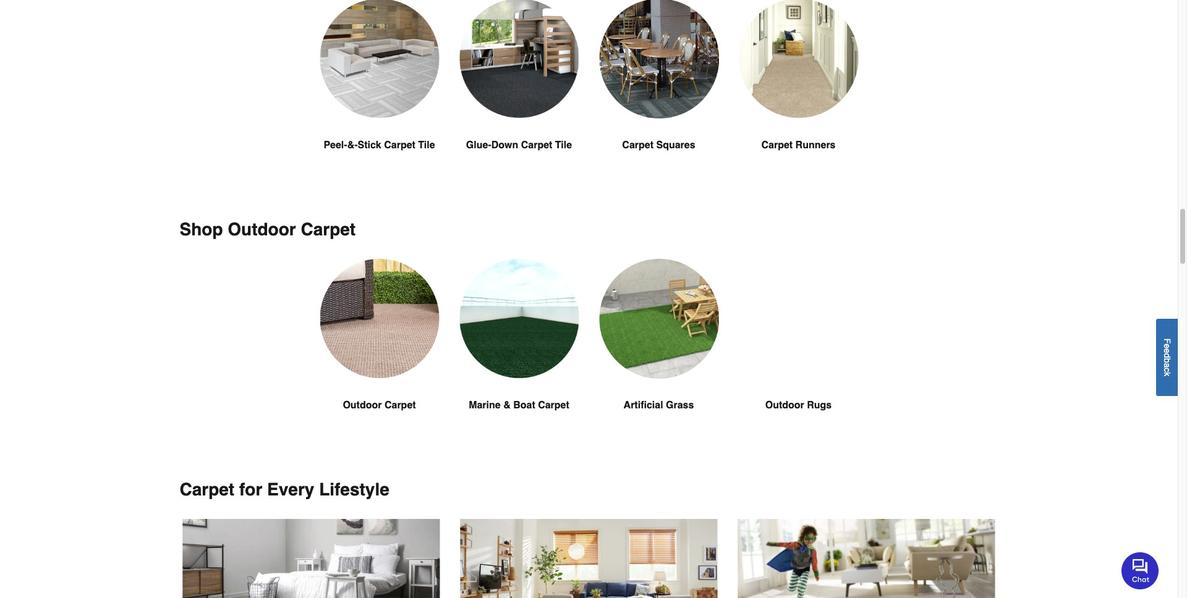 Task type: locate. For each thing, give the bounding box(es) containing it.
a child playing with a dog in a living room with stainmaster pet protect carpet. image
[[738, 519, 996, 599]]

carpet
[[384, 140, 416, 151], [521, 140, 553, 151], [622, 140, 654, 151], [762, 140, 793, 151], [301, 219, 356, 239], [385, 400, 416, 411], [538, 400, 569, 411], [180, 480, 235, 500]]

grass
[[666, 400, 694, 411]]

0 horizontal spatial tile
[[418, 140, 435, 151]]

peel-&-stick carpet tile
[[324, 140, 435, 151]]

dark green carpet on a boat. image
[[459, 259, 579, 379]]

a dorm room with dark gray carpet tile flooring. image
[[459, 0, 579, 118]]

a seating area with white furniture and carpeted in light gray carpet tiles. image
[[319, 0, 439, 118]]

stick
[[358, 140, 381, 151]]

boat
[[513, 400, 535, 411]]

1 horizontal spatial outdoor
[[343, 400, 382, 411]]

1 e from the top
[[1163, 344, 1173, 349]]

e up d
[[1163, 344, 1173, 349]]

outdoor for outdoor rugs
[[765, 400, 804, 411]]

k
[[1163, 372, 1173, 377]]

carpet runners
[[762, 140, 836, 151]]

outdoor
[[228, 219, 296, 239], [343, 400, 382, 411], [765, 400, 804, 411]]

a
[[1163, 363, 1173, 368]]

carpet squares link
[[599, 0, 719, 182]]

for
[[239, 480, 262, 500]]

e
[[1163, 344, 1173, 349], [1163, 349, 1173, 353]]

glue-down carpet tile
[[466, 140, 572, 151]]

artificial grass link
[[599, 259, 719, 443]]

c
[[1163, 368, 1173, 372]]

e up b
[[1163, 349, 1173, 353]]

d
[[1163, 353, 1173, 358]]

b
[[1163, 358, 1173, 363]]

tile right the down
[[555, 140, 572, 151]]

marine
[[469, 400, 501, 411]]

1 horizontal spatial tile
[[555, 140, 572, 151]]

chat invite button image
[[1122, 552, 1160, 590]]

rugs
[[807, 400, 832, 411]]

outdoor for outdoor carpet
[[343, 400, 382, 411]]

f e e d b a c k button
[[1157, 319, 1178, 396]]

f
[[1163, 339, 1173, 344]]

marine & boat carpet link
[[459, 259, 579, 443]]

outdoor rugs
[[765, 400, 832, 411]]

tile
[[418, 140, 435, 151], [555, 140, 572, 151]]

tile left glue-
[[418, 140, 435, 151]]

2 horizontal spatial outdoor
[[765, 400, 804, 411]]



Task type: vqa. For each thing, say whether or not it's contained in the screenshot.
Cabinet inside the 'Refinish Cabinet Hardware'
no



Task type: describe. For each thing, give the bounding box(es) containing it.
carpet runners link
[[739, 0, 859, 182]]

glue-
[[466, 140, 492, 151]]

&
[[504, 400, 511, 411]]

carpet for every lifestyle
[[180, 480, 389, 500]]

peel-
[[324, 140, 347, 151]]

down
[[492, 140, 518, 151]]

squares
[[656, 140, 696, 151]]

f e e d b a c k
[[1163, 339, 1173, 377]]

outdoor carpet
[[343, 400, 416, 411]]

shop outdoor carpet
[[180, 219, 356, 239]]

lifestyle
[[319, 480, 389, 500]]

outdoor rugs link
[[739, 259, 859, 443]]

artificial
[[624, 400, 663, 411]]

outdoor carpet link
[[319, 259, 439, 443]]

a white hallway with a beige carpet runner. image
[[739, 0, 859, 118]]

1 tile from the left
[[418, 140, 435, 151]]

0 horizontal spatial outdoor
[[228, 219, 296, 239]]

a light gray bedroom with beige style selections carpet, white bedding and two white nightstands. image
[[182, 519, 440, 599]]

bistro tables in an eating area with gray carpet squares. image
[[599, 0, 719, 119]]

&-
[[347, 140, 358, 151]]

runners
[[796, 140, 836, 151]]

peel-&-stick carpet tile link
[[319, 0, 439, 182]]

glue-down carpet tile link
[[459, 0, 579, 182]]

2 e from the top
[[1163, 349, 1173, 353]]

shop
[[180, 219, 223, 239]]

2 tile from the left
[[555, 140, 572, 151]]

carpet squares
[[622, 140, 696, 151]]

a modern living room with gray stainmaster carpet, a blue couch and two white accent chairs. image
[[460, 519, 718, 599]]

a piece of dark brown wicker furniture on a patio with beige outdoor carpet. image
[[319, 259, 439, 379]]

marine & boat carpet
[[469, 400, 569, 411]]

an artificial grass carpet under an outdoor dining table on a tiled patio. image
[[599, 259, 719, 379]]

artificial grass
[[624, 400, 694, 411]]

every
[[267, 480, 314, 500]]



